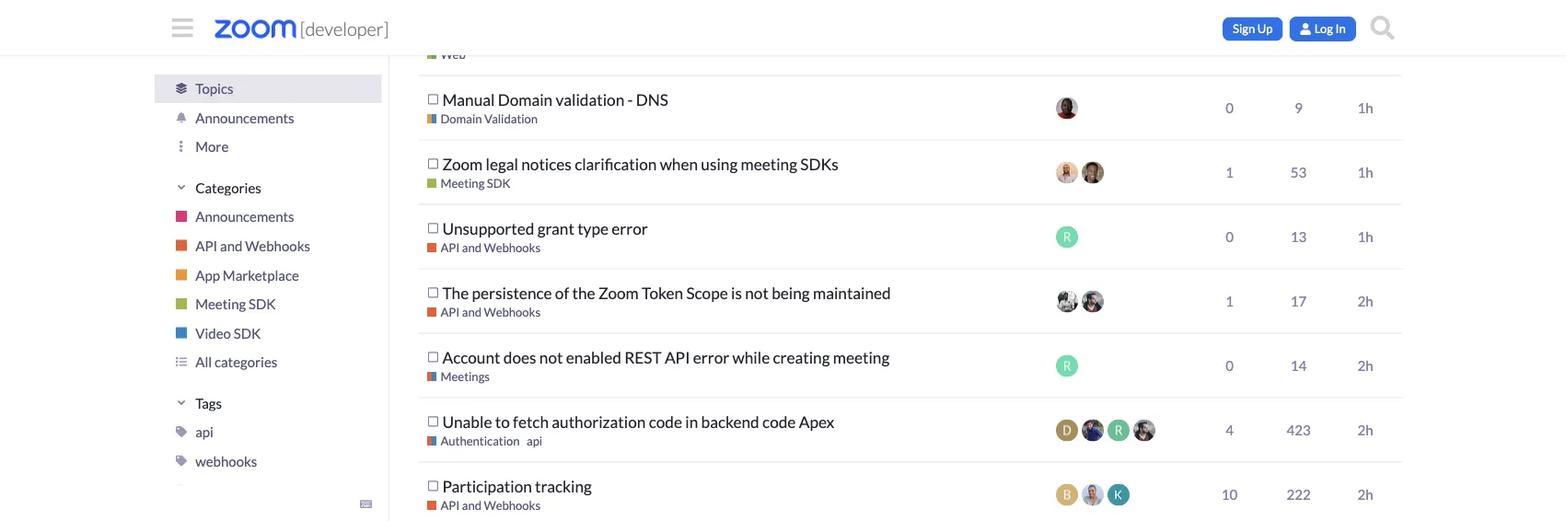 Task type: describe. For each thing, give the bounding box(es) containing it.
topics
[[195, 80, 233, 97]]

log in
[[1315, 21, 1346, 36]]

sign up button
[[1223, 17, 1283, 41]]

marketplace
[[223, 266, 299, 283]]

api up "app"
[[195, 237, 217, 254]]

clarification
[[575, 154, 657, 173]]

3 1h link from the top
[[1353, 215, 1378, 259]]

api and webhooks for unsupported
[[441, 240, 541, 255]]

app marketplace link
[[155, 260, 382, 289]]

tag image for faq
[[176, 484, 187, 495]]

1 button for zoom legal notices clarification when using meeting sdks
[[1221, 152, 1239, 193]]

dns
[[636, 90, 669, 108]]

categories
[[215, 353, 277, 370]]

is
[[731, 283, 742, 302]]

when
[[660, 154, 698, 173]]

1h link for dns
[[1353, 86, 1378, 130]]

sign up
[[1233, 21, 1273, 36]]

10 button
[[1217, 474, 1243, 515]]

sdk for video sdk link
[[234, 324, 261, 341]]

creating
[[773, 347, 830, 366]]

gianni - frequent poster image
[[1082, 484, 1104, 506]]

1h link for when
[[1353, 150, 1378, 194]]

app
[[195, 266, 220, 283]]

1 button for the persistence of the zoom token scope is not being maintained
[[1221, 280, 1239, 322]]

0 vertical spatial ojus - most recent poster image
[[1082, 290, 1104, 313]]

and for unsupported
[[462, 240, 482, 255]]

legal
[[486, 154, 518, 173]]

account does not enabled rest api error while creating meeting link
[[442, 334, 890, 380]]

0 vertical spatial meeting
[[741, 154, 797, 173]]

tyron - original poster, most recent poster image
[[1056, 97, 1078, 119]]

to
[[495, 412, 510, 431]]

all
[[195, 353, 212, 370]]

30m
[[1352, 35, 1379, 52]]

1 horizontal spatial zoom
[[599, 283, 639, 302]]

hide sidebar image
[[167, 16, 198, 40]]

15 button
[[1217, 23, 1243, 64]]

the
[[442, 283, 469, 302]]

14
[[1291, 357, 1307, 374]]

persistence
[[472, 283, 552, 302]]

sdks
[[801, 154, 839, 173]]

-
[[628, 90, 633, 108]]

token
[[642, 283, 683, 302]]

does
[[504, 347, 536, 366]]

this topic has no solution image for zoom
[[427, 158, 439, 170]]

all categories
[[195, 353, 277, 370]]

authentication link
[[427, 433, 520, 450]]

ranganath - frequent poster image
[[1108, 419, 1130, 441]]

api for the persistence of the zoom token scope is not being maintained
[[441, 305, 460, 320]]

sign
[[1233, 21, 1255, 36]]

while
[[733, 347, 770, 366]]

1h for when
[[1358, 164, 1374, 181]]

this topic has no solution image for unsupported grant type error
[[427, 222, 439, 234]]

account
[[442, 347, 500, 366]]

meetings
[[441, 369, 490, 384]]

validation
[[556, 90, 625, 108]]

log
[[1315, 21, 1333, 36]]

notices
[[521, 154, 572, 173]]

web link
[[427, 46, 466, 63]]

tag image for api
[[176, 426, 187, 437]]

web
[[441, 47, 466, 62]]

api and webhooks link up marketplace
[[155, 231, 382, 260]]

bell image
[[176, 112, 187, 123]]

scope
[[686, 283, 728, 302]]

unable
[[442, 412, 492, 431]]

9
[[1295, 99, 1303, 116]]

account does not enabled rest api error while creating meeting
[[442, 347, 890, 366]]

this topic has no solution image for participation tracking
[[427, 480, 439, 492]]

navigation containing sign up
[[1223, 8, 1403, 47]]

2 announcements link from the top
[[155, 202, 382, 231]]

keyboard shortcuts image
[[360, 498, 372, 510]]

1 horizontal spatial error
[[693, 347, 730, 366]]

grant
[[537, 219, 574, 237]]

1h for dns
[[1358, 99, 1374, 116]]

1 code from the left
[[649, 412, 682, 431]]

topics link
[[155, 74, 382, 103]]

tags button
[[172, 393, 364, 412]]

authorization
[[552, 412, 646, 431]]

0 horizontal spatial api
[[195, 424, 214, 440]]

1 vertical spatial meeting sdk
[[195, 295, 276, 312]]

domain inside manual domain validation - dns 'link'
[[498, 90, 553, 108]]

ajwad - original poster image
[[1056, 290, 1078, 313]]

dinusha - original poster image
[[1056, 162, 1078, 184]]

this topic has no solution image for account
[[427, 351, 439, 363]]

and up the app marketplace
[[220, 237, 243, 254]]

type
[[578, 219, 609, 237]]

the persistence of the zoom token scope is not being maintained link
[[442, 269, 891, 316]]

categories button
[[172, 178, 364, 197]]

log in button
[[1290, 17, 1356, 41]]

1 for zoom legal notices clarification when using meeting sdks
[[1226, 164, 1234, 181]]

2 code from the left
[[763, 412, 796, 431]]

tracking
[[535, 476, 592, 495]]

145
[[1287, 35, 1311, 52]]

kateryna osadchuk - most recent poster image
[[1108, 484, 1130, 506]]

2 announcements from the top
[[195, 208, 294, 225]]

0 for rest
[[1226, 357, 1234, 374]]

2h link for creating
[[1353, 344, 1378, 388]]

2h link for apex
[[1353, 408, 1378, 452]]

and for the
[[462, 305, 482, 320]]

4 button
[[1221, 409, 1239, 451]]

video
[[195, 324, 231, 341]]

meetings link
[[427, 368, 490, 385]]

validation
[[484, 111, 538, 126]]

up
[[1258, 21, 1273, 36]]

of
[[555, 283, 569, 302]]

tag image
[[176, 455, 187, 466]]

zoom legal notices clarification when using meeting sdks link
[[442, 140, 839, 187]]

video sdk
[[195, 324, 261, 341]]

423
[[1287, 422, 1311, 438]]

4 2h from the top
[[1358, 486, 1374, 503]]

and for participation
[[462, 498, 482, 513]]

2h for apex
[[1358, 422, 1374, 438]]

0 vertical spatial meeting sdk link
[[427, 175, 511, 192]]

unsupported grant type error
[[442, 219, 648, 237]]



Task type: locate. For each thing, give the bounding box(es) containing it.
2h link right 222
[[1353, 472, 1378, 517]]

in
[[685, 412, 698, 431]]

this topic has no solution image for unable to fetch authorization code in backend code apex
[[427, 416, 439, 428]]

2 rajeev - original poster, most recent poster image from the top
[[1056, 355, 1078, 377]]

0 horizontal spatial ojus - most recent poster image
[[1082, 290, 1104, 313]]

1 vertical spatial 1h
[[1358, 164, 1374, 181]]

unable to fetch authorization code in backend code apex
[[442, 412, 834, 431]]

1 vertical spatial meeting
[[833, 347, 890, 366]]

meeting sdk link down marketplace
[[155, 289, 382, 318]]

2 1 button from the top
[[1221, 280, 1239, 322]]

2 1 from the top
[[1226, 293, 1234, 309]]

3 this topic has no solution image from the top
[[427, 351, 439, 363]]

1 vertical spatial ojus - most recent poster image
[[1134, 419, 1156, 441]]

and down unsupported
[[462, 240, 482, 255]]

announcements link
[[155, 103, 382, 132], [155, 202, 382, 231]]

api for participation tracking
[[441, 498, 460, 513]]

domain inside "domain validation" link
[[441, 111, 482, 126]]

2 tag image from the top
[[176, 484, 187, 495]]

1 1h from the top
[[1358, 99, 1374, 116]]

0 vertical spatial 1h link
[[1353, 86, 1378, 130]]

3 this topic has no solution image from the top
[[427, 416, 439, 428]]

webhooks for the
[[484, 305, 541, 320]]

domain validation
[[441, 111, 538, 126]]

3 2h link from the top
[[1353, 408, 1378, 452]]

enabled
[[566, 347, 621, 366]]

angle down image down ellipsis v icon
[[175, 182, 187, 194]]

authentication
[[441, 434, 520, 448]]

53
[[1291, 164, 1307, 181]]

manual domain validation - dns link
[[442, 76, 669, 122]]

0 horizontal spatial code
[[649, 412, 682, 431]]

api and webhooks link
[[155, 231, 382, 260], [427, 239, 541, 256], [427, 304, 541, 321], [427, 497, 541, 514]]

ellipsis v image
[[172, 140, 191, 152]]

and
[[220, 237, 243, 254], [462, 240, 482, 255], [462, 305, 482, 320], [462, 498, 482, 513]]

0 horizontal spatial api link
[[155, 417, 382, 446]]

in
[[1336, 21, 1346, 36]]

angle down image
[[175, 182, 187, 194], [175, 397, 187, 409]]

2h right "14"
[[1358, 357, 1374, 374]]

1 vertical spatial meeting
[[195, 295, 246, 312]]

zoom
[[442, 154, 483, 173], [599, 283, 639, 302]]

0 vertical spatial domain
[[498, 90, 553, 108]]

1 vertical spatial 1h link
[[1353, 150, 1378, 194]]

borna - original poster image
[[1056, 484, 1078, 506]]

1 horizontal spatial meeting sdk
[[441, 176, 511, 191]]

1 0 button from the top
[[1221, 87, 1239, 128]]

1 horizontal spatial api
[[527, 434, 543, 448]]

meeting up unsupported
[[441, 176, 485, 191]]

1 horizontal spatial domain
[[498, 90, 553, 108]]

1 vertical spatial 1
[[1226, 293, 1234, 309]]

backend
[[701, 412, 760, 431]]

webhooks down the persistence
[[484, 305, 541, 320]]

1 this topic has no solution image from the top
[[427, 222, 439, 234]]

unsupported grant type error link
[[442, 205, 648, 251]]

angle down image for tags
[[175, 397, 187, 409]]

1 horizontal spatial code
[[763, 412, 796, 431]]

0 vertical spatial 1
[[1226, 164, 1234, 181]]

10
[[1222, 486, 1238, 503]]

1 vertical spatial tag image
[[176, 484, 187, 495]]

0 up the 4
[[1226, 357, 1234, 374]]

0 vertical spatial sdk
[[487, 176, 511, 191]]

2 this topic has no solution image from the top
[[427, 287, 439, 299]]

4
[[1226, 422, 1234, 438]]

13
[[1291, 228, 1307, 245]]

angle down image left tags
[[175, 397, 187, 409]]

2h for creating
[[1358, 357, 1374, 374]]

api link down 'tags' dropdown button
[[155, 417, 382, 446]]

api
[[195, 424, 214, 440], [527, 434, 543, 448]]

api and webhooks down the persistence
[[441, 305, 541, 320]]

error inside "link"
[[612, 219, 648, 237]]

1 horizontal spatial ojus - most recent poster image
[[1134, 419, 1156, 441]]

donte - most recent poster image
[[1082, 162, 1104, 184]]

user image
[[1300, 23, 1312, 35]]

1h right 13 at the right of page
[[1358, 228, 1374, 245]]

0 horizontal spatial not
[[539, 347, 563, 366]]

1 vertical spatial zoom
[[599, 283, 639, 302]]

api and webhooks link down participation at the left
[[427, 497, 541, 514]]

222
[[1287, 486, 1311, 503]]

api and webhooks link for the
[[427, 304, 541, 321]]

0 vertical spatial zoom
[[442, 154, 483, 173]]

list image
[[176, 356, 187, 367]]

0 vertical spatial not
[[745, 283, 769, 302]]

api and webhooks link down unsupported
[[427, 239, 541, 256]]

rest
[[624, 347, 662, 366]]

layer group image
[[176, 83, 187, 94]]

app marketplace
[[195, 266, 299, 283]]

this topic has no solution image left 'the'
[[427, 287, 439, 299]]

1 vertical spatial error
[[693, 347, 730, 366]]

3 2h from the top
[[1358, 422, 1374, 438]]

api down unsupported
[[441, 240, 460, 255]]

0 left 13 at the right of page
[[1226, 228, 1234, 245]]

faq link
[[155, 475, 382, 504]]

announcements down 'categories'
[[195, 208, 294, 225]]

3 0 from the top
[[1226, 357, 1234, 374]]

1 button left "53"
[[1221, 152, 1239, 193]]

using
[[701, 154, 738, 173]]

api right rest
[[665, 347, 690, 366]]

api and webhooks link down the persistence
[[427, 304, 541, 321]]

api inside account does not enabled rest api error while creating meeting link
[[665, 347, 690, 366]]

2 vertical spatial 1h link
[[1353, 215, 1378, 259]]

this topic has no solution image for manual
[[427, 94, 439, 105]]

17
[[1291, 293, 1307, 309]]

code left in
[[649, 412, 682, 431]]

0 button for rest
[[1221, 345, 1239, 386]]

zoom developer forum image
[[215, 20, 296, 38]]

1 2h from the top
[[1358, 293, 1374, 309]]

categories
[[195, 179, 261, 196]]

0
[[1226, 99, 1234, 116], [1226, 228, 1234, 245], [1226, 357, 1234, 374]]

30m link
[[1347, 21, 1384, 65]]

rajeev - original poster, most recent poster image
[[1056, 226, 1078, 248], [1056, 355, 1078, 377]]

this topic has no solution image
[[427, 94, 439, 105], [427, 158, 439, 170], [427, 351, 439, 363]]

1h link right "53"
[[1353, 150, 1378, 194]]

meeting right using
[[741, 154, 797, 173]]

1 horizontal spatial not
[[745, 283, 769, 302]]

0 down the 15 button
[[1226, 99, 1234, 116]]

tag image inside api link
[[176, 426, 187, 437]]

0 vertical spatial meeting
[[441, 176, 485, 191]]

2h link for not
[[1353, 279, 1378, 323]]

sdk down marketplace
[[249, 295, 276, 312]]

0 button down the 15 button
[[1221, 87, 1239, 128]]

this topic has no solution image up meetings link
[[427, 351, 439, 363]]

1 horizontal spatial meeting sdk link
[[427, 175, 511, 192]]

2 vertical spatial sdk
[[234, 324, 261, 341]]

0 vertical spatial 1 button
[[1221, 152, 1239, 193]]

0 button left 13 at the right of page
[[1221, 216, 1239, 257]]

1 left "17"
[[1226, 293, 1234, 309]]

1 vertical spatial angle down image
[[175, 397, 187, 409]]

2h right 222
[[1358, 486, 1374, 503]]

1 0 from the top
[[1226, 99, 1234, 116]]

rajeev - original poster, most recent poster image down dinusha - original poster image
[[1056, 226, 1078, 248]]

0 vertical spatial this topic has no solution image
[[427, 94, 439, 105]]

0 horizontal spatial domain
[[441, 111, 482, 126]]

1h link right 13 at the right of page
[[1353, 215, 1378, 259]]

this topic has no solution image
[[427, 222, 439, 234], [427, 287, 439, 299], [427, 416, 439, 428], [427, 480, 439, 492]]

meeting sdk link down legal
[[427, 175, 511, 192]]

1 for the persistence of the zoom token scope is not being maintained
[[1226, 293, 1234, 309]]

1 horizontal spatial api link
[[527, 433, 543, 450]]

developer - original poster image
[[1056, 419, 1078, 441]]

2 vertical spatial this topic has no solution image
[[427, 351, 439, 363]]

participation tracking link
[[442, 463, 592, 509]]

search image
[[1367, 16, 1399, 40]]

announcements link down topics
[[155, 103, 382, 132]]

meeting sdk up video sdk on the bottom left of page
[[195, 295, 276, 312]]

rajeev - original poster, most recent poster image up developer - original poster icon
[[1056, 355, 1078, 377]]

ojus - most recent poster image right ranganath - frequent poster image
[[1134, 419, 1156, 441]]

not right does
[[539, 347, 563, 366]]

api and webhooks down participation at the left
[[441, 498, 541, 513]]

1 rajeev - original poster, most recent poster image from the top
[[1056, 226, 1078, 248]]

webhooks for unsupported
[[484, 240, 541, 255]]

2h link right 423
[[1353, 408, 1378, 452]]

more button
[[155, 132, 382, 161]]

0 horizontal spatial meeting
[[195, 295, 246, 312]]

error right type
[[612, 219, 648, 237]]

1 angle down image from the top
[[175, 182, 187, 194]]

this topic has no solution image for the persistence of the zoom token scope is not being maintained
[[427, 287, 439, 299]]

tag image inside faq link
[[176, 484, 187, 495]]

and down participation at the left
[[462, 498, 482, 513]]

0 horizontal spatial meeting
[[741, 154, 797, 173]]

1 vertical spatial sdk
[[249, 295, 276, 312]]

1h link
[[1353, 86, 1378, 130], [1353, 150, 1378, 194], [1353, 215, 1378, 259]]

webhooks down participation tracking
[[484, 498, 541, 513]]

rajeev - original poster, most recent poster image for unsupported grant type error
[[1056, 226, 1078, 248]]

tag image up tag icon
[[176, 426, 187, 437]]

1h
[[1358, 99, 1374, 116], [1358, 164, 1374, 181], [1358, 228, 1374, 245]]

ojus - most recent poster image right ajwad - original poster 'icon'
[[1082, 290, 1104, 313]]

0 vertical spatial announcements
[[195, 109, 294, 126]]

api for unsupported grant type error
[[441, 240, 460, 255]]

2 vertical spatial 0 button
[[1221, 345, 1239, 386]]

0 vertical spatial 0
[[1226, 99, 1234, 116]]

2 2h from the top
[[1358, 357, 1374, 374]]

unable to fetch authorization code in backend code apex link
[[442, 398, 834, 445]]

meeting sdk down legal
[[441, 176, 511, 191]]

3 0 button from the top
[[1221, 345, 1239, 386]]

1h link down 30m
[[1353, 86, 1378, 130]]

not
[[745, 283, 769, 302], [539, 347, 563, 366]]

manual
[[442, 90, 495, 108]]

2h link
[[1353, 279, 1378, 323], [1353, 344, 1378, 388], [1353, 408, 1378, 452], [1353, 472, 1378, 517]]

15
[[1222, 35, 1238, 52]]

code
[[649, 412, 682, 431], [763, 412, 796, 431]]

navigation
[[1223, 8, 1403, 47]]

meeting
[[441, 176, 485, 191], [195, 295, 246, 312]]

3 1h from the top
[[1358, 228, 1374, 245]]

1 vertical spatial 0
[[1226, 228, 1234, 245]]

this topic has no solution image left manual
[[427, 94, 439, 105]]

domain down manual
[[441, 111, 482, 126]]

not right is
[[745, 283, 769, 302]]

0 horizontal spatial error
[[612, 219, 648, 237]]

0 horizontal spatial zoom
[[442, 154, 483, 173]]

1 vertical spatial this topic has no solution image
[[427, 158, 439, 170]]

2 0 from the top
[[1226, 228, 1234, 245]]

more
[[195, 138, 229, 155]]

1 announcements from the top
[[195, 109, 294, 126]]

api and webhooks
[[195, 237, 310, 254], [441, 240, 541, 255], [441, 305, 541, 320], [441, 498, 541, 513]]

2 2h link from the top
[[1353, 344, 1378, 388]]

participation
[[442, 476, 532, 495]]

1 this topic has no solution image from the top
[[427, 94, 439, 105]]

0 vertical spatial rajeev - original poster, most recent poster image
[[1056, 226, 1078, 248]]

1 vertical spatial not
[[539, 347, 563, 366]]

1 vertical spatial announcements
[[195, 208, 294, 225]]

api and webhooks link for participation
[[427, 497, 541, 514]]

0 vertical spatial error
[[612, 219, 648, 237]]

this topic has no solution image left unsupported
[[427, 222, 439, 234]]

api down participation at the left
[[441, 498, 460, 513]]

meeting sdk
[[441, 176, 511, 191], [195, 295, 276, 312]]

error left while
[[693, 347, 730, 366]]

naeem ahmed - frequent poster image
[[1082, 419, 1104, 441]]

1h right "53"
[[1358, 164, 1374, 181]]

maintained
[[813, 283, 891, 302]]

2 1h link from the top
[[1353, 150, 1378, 194]]

all categories link
[[155, 347, 382, 376]]

the
[[572, 283, 595, 302]]

angle down image inside 'tags' dropdown button
[[175, 397, 187, 409]]

webhooks up app marketplace link
[[245, 237, 310, 254]]

meeting right creating
[[833, 347, 890, 366]]

ojus - most recent poster image
[[1082, 290, 1104, 313], [1134, 419, 1156, 441]]

api and webhooks link for unsupported
[[427, 239, 541, 256]]

1 2h link from the top
[[1353, 279, 1378, 323]]

domain validation link
[[427, 110, 538, 127]]

manual domain validation - dns
[[442, 90, 669, 108]]

1 horizontal spatial meeting
[[833, 347, 890, 366]]

api and webhooks for participation
[[441, 498, 541, 513]]

0 vertical spatial meeting sdk
[[441, 176, 511, 191]]

2 this topic has no solution image from the top
[[427, 158, 439, 170]]

api down 'the'
[[441, 305, 460, 320]]

fetch
[[513, 412, 549, 431]]

rajeev - original poster, most recent poster image for account does not enabled rest api error while creating meeting
[[1056, 355, 1078, 377]]

this topic has no solution image left unable
[[427, 416, 439, 428]]

0 vertical spatial 0 button
[[1221, 87, 1239, 128]]

2 vertical spatial 1h
[[1358, 228, 1374, 245]]

4 this topic has no solution image from the top
[[427, 480, 439, 492]]

0 button for dns
[[1221, 87, 1239, 128]]

1 1 from the top
[[1226, 164, 1234, 181]]

api down fetch
[[527, 434, 543, 448]]

1 vertical spatial 0 button
[[1221, 216, 1239, 257]]

the persistence of the zoom token scope is not being maintained
[[442, 283, 891, 302]]

announcements down topics link at top
[[195, 109, 294, 126]]

0 vertical spatial 1h
[[1358, 99, 1374, 116]]

2 1h from the top
[[1358, 164, 1374, 181]]

api
[[195, 237, 217, 254], [441, 240, 460, 255], [441, 305, 460, 320], [665, 347, 690, 366], [441, 498, 460, 513]]

api and webhooks up the app marketplace
[[195, 237, 310, 254]]

2 0 button from the top
[[1221, 216, 1239, 257]]

unsupported
[[442, 219, 534, 237]]

meeting
[[741, 154, 797, 173], [833, 347, 890, 366]]

2h link right "14"
[[1353, 344, 1378, 388]]

being
[[772, 283, 810, 302]]

0 for dns
[[1226, 99, 1234, 116]]

2h right "17"
[[1358, 293, 1374, 309]]

tags
[[195, 395, 222, 411]]

1 vertical spatial 1 button
[[1221, 280, 1239, 322]]

zoom left legal
[[442, 154, 483, 173]]

sdk down legal
[[487, 176, 511, 191]]

api link down fetch
[[527, 433, 543, 450]]

error
[[612, 219, 648, 237], [693, 347, 730, 366]]

1 1h link from the top
[[1353, 86, 1378, 130]]

sdk for leftmost meeting sdk link
[[249, 295, 276, 312]]

api and webhooks down unsupported
[[441, 240, 541, 255]]

1 announcements link from the top
[[155, 103, 382, 132]]

1 horizontal spatial meeting
[[441, 176, 485, 191]]

angle down image for categories
[[175, 182, 187, 194]]

angle down image inside categories dropdown button
[[175, 182, 187, 194]]

webhooks down unsupported
[[484, 240, 541, 255]]

2h for not
[[1358, 293, 1374, 309]]

0 vertical spatial announcements link
[[155, 103, 382, 132]]

webhooks
[[245, 237, 310, 254], [484, 240, 541, 255], [484, 305, 541, 320], [484, 498, 541, 513]]

meeting sdk link
[[427, 175, 511, 192], [155, 289, 382, 318]]

and down 'the'
[[462, 305, 482, 320]]

api and webhooks for the
[[441, 305, 541, 320]]

1 left "53"
[[1226, 164, 1234, 181]]

meeting up video sdk on the bottom left of page
[[195, 295, 246, 312]]

1 vertical spatial rajeev - original poster, most recent poster image
[[1056, 355, 1078, 377]]

video sdk link
[[155, 318, 382, 347]]

0 vertical spatial tag image
[[176, 426, 187, 437]]

tag image
[[176, 426, 187, 437], [176, 484, 187, 495]]

zoom right the
[[599, 283, 639, 302]]

api down tags
[[195, 424, 214, 440]]

0 horizontal spatial meeting sdk
[[195, 295, 276, 312]]

code left the apex
[[763, 412, 796, 431]]

1 vertical spatial meeting sdk link
[[155, 289, 382, 318]]

domain up the validation
[[498, 90, 553, 108]]

sdk up categories
[[234, 324, 261, 341]]

0 vertical spatial angle down image
[[175, 182, 187, 194]]

1 button left "17"
[[1221, 280, 1239, 322]]

1 1 button from the top
[[1221, 152, 1239, 193]]

0 horizontal spatial meeting sdk link
[[155, 289, 382, 318]]

2 vertical spatial 0
[[1226, 357, 1234, 374]]

this topic has no solution image left participation at the left
[[427, 480, 439, 492]]

1 tag image from the top
[[176, 426, 187, 437]]

faq
[[195, 482, 215, 498]]

1h down 30m
[[1358, 99, 1374, 116]]

1 vertical spatial domain
[[441, 111, 482, 126]]

participation tracking
[[442, 476, 592, 495]]

0 button up the 4
[[1221, 345, 1239, 386]]

4 2h link from the top
[[1353, 472, 1378, 517]]

zoom legal notices clarification when using meeting sdks
[[442, 154, 839, 173]]

2h right 423
[[1358, 422, 1374, 438]]

this topic has no solution image down "domain validation" link
[[427, 158, 439, 170]]

apex
[[799, 412, 834, 431]]

webhooks for participation
[[484, 498, 541, 513]]

webhooks link
[[155, 446, 382, 475]]

2 angle down image from the top
[[175, 397, 187, 409]]

1 vertical spatial announcements link
[[155, 202, 382, 231]]

announcements link down categories dropdown button
[[155, 202, 382, 231]]

2h link right "17"
[[1353, 279, 1378, 323]]

2h
[[1358, 293, 1374, 309], [1358, 357, 1374, 374], [1358, 422, 1374, 438], [1358, 486, 1374, 503]]

domain
[[498, 90, 553, 108], [441, 111, 482, 126]]

tag image left faq
[[176, 484, 187, 495]]



Task type: vqa. For each thing, say whether or not it's contained in the screenshot.


